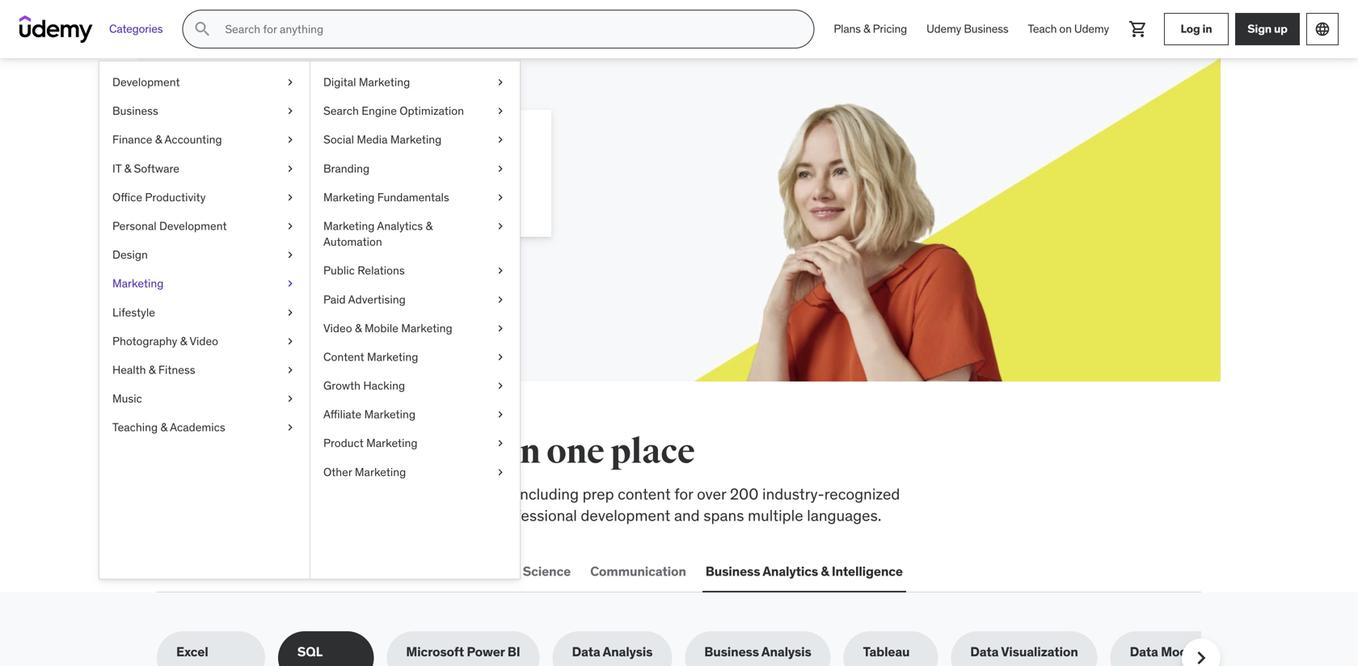 Task type: locate. For each thing, give the bounding box(es) containing it.
marketing up engine
[[359, 75, 410, 89]]

intelligence
[[832, 563, 903, 580]]

1 vertical spatial in
[[509, 431, 541, 473]]

well-
[[399, 506, 432, 525]]

paid advertising link
[[311, 285, 520, 314]]

1 vertical spatial your
[[262, 169, 287, 185]]

to
[[384, 484, 398, 504]]

video down lifestyle link
[[190, 334, 218, 348]]

you
[[361, 431, 419, 473]]

xsmall image inside finance & accounting link
[[284, 132, 297, 148]]

xsmall image inside teaching & academics link
[[284, 420, 297, 436]]

data science button
[[489, 553, 574, 591]]

xsmall image for paid advertising
[[494, 292, 507, 308]]

xsmall image inside paid advertising link
[[494, 292, 507, 308]]

xsmall image inside the personal development link
[[284, 218, 297, 234]]

data inside button
[[492, 563, 520, 580]]

data visualization
[[971, 644, 1079, 661]]

& for academics
[[161, 420, 168, 435]]

product
[[324, 436, 364, 451]]

xsmall image inside development link
[[284, 74, 297, 90]]

growth hacking
[[324, 379, 405, 393]]

marketing analytics & automation
[[324, 219, 433, 249]]

& left 'mobile'
[[355, 321, 362, 336]]

web development button
[[157, 553, 274, 591]]

0 vertical spatial it
[[112, 161, 121, 176]]

2 udemy from the left
[[1075, 22, 1110, 36]]

video down the paid
[[324, 321, 352, 336]]

& for fitness
[[149, 363, 156, 377]]

xsmall image
[[494, 74, 507, 90], [284, 103, 297, 119], [284, 132, 297, 148], [494, 132, 507, 148], [284, 161, 297, 177], [494, 161, 507, 177], [284, 190, 297, 205], [494, 190, 507, 205], [284, 218, 297, 234], [494, 218, 507, 234], [284, 247, 297, 263], [494, 321, 507, 336], [284, 333, 297, 349], [494, 349, 507, 365], [284, 391, 297, 407], [494, 407, 507, 423]]

marketing up lifestyle
[[112, 276, 164, 291]]

analytics
[[377, 219, 423, 233], [763, 563, 818, 580]]

xsmall image inside digital marketing link
[[494, 74, 507, 90]]

catalog
[[280, 506, 331, 525]]

need
[[425, 431, 503, 473]]

xsmall image inside it & software link
[[284, 161, 297, 177]]

15.
[[332, 187, 348, 203]]

xsmall image inside photography & video link
[[284, 333, 297, 349]]

xsmall image for photography & video
[[284, 333, 297, 349]]

skills inside covering critical workplace skills to technical topics, including prep content for over 200 industry-recognized certifications, our catalog supports well-rounded professional development and spans multiple languages.
[[346, 484, 380, 504]]

it up the office at the left top of the page
[[112, 161, 121, 176]]

log in
[[1181, 22, 1213, 36]]

excel
[[176, 644, 208, 661]]

fundamentals
[[377, 190, 449, 205]]

our
[[254, 506, 276, 525]]

& up the fitness
[[180, 334, 187, 348]]

xsmall image for affiliate marketing
[[494, 407, 507, 423]]

marketing down paid advertising link
[[401, 321, 453, 336]]

branding link
[[311, 154, 520, 183]]

marketing link
[[99, 269, 310, 298]]

xsmall image inside video & mobile marketing link
[[494, 321, 507, 336]]

xsmall image inside the content marketing link
[[494, 349, 507, 365]]

1 horizontal spatial it
[[290, 563, 301, 580]]

data right bi
[[572, 644, 601, 661]]

& right teaching
[[161, 420, 168, 435]]

0 horizontal spatial udemy
[[927, 22, 962, 36]]

1 horizontal spatial analysis
[[762, 644, 812, 661]]

udemy right on
[[1075, 22, 1110, 36]]

1 vertical spatial development
[[159, 219, 227, 233]]

2 vertical spatial development
[[190, 563, 271, 580]]

xsmall image inside branding link
[[494, 161, 507, 177]]

& for accounting
[[155, 132, 162, 147]]

for inside skills for your future expand your potential with a course. starting at just $12.99 through dec 15.
[[292, 129, 330, 162]]

content marketing link
[[311, 343, 520, 372]]

for up 'and'
[[675, 484, 694, 504]]

xsmall image for digital marketing
[[494, 74, 507, 90]]

analysis for business analysis
[[762, 644, 812, 661]]

xsmall image inside lifestyle link
[[284, 305, 297, 321]]

analytics down fundamentals
[[377, 219, 423, 233]]

xsmall image inside business link
[[284, 103, 297, 119]]

in up including
[[509, 431, 541, 473]]

0 horizontal spatial your
[[262, 169, 287, 185]]

topics,
[[467, 484, 513, 504]]

& right plans
[[864, 22, 871, 36]]

sign up
[[1248, 22, 1288, 36]]

xsmall image
[[284, 74, 297, 90], [494, 103, 507, 119], [494, 263, 507, 279], [284, 276, 297, 292], [494, 292, 507, 308], [284, 305, 297, 321], [284, 362, 297, 378], [494, 378, 507, 394], [284, 420, 297, 436], [494, 436, 507, 452], [494, 464, 507, 480]]

business link
[[99, 97, 310, 126]]

teaching & academics link
[[99, 413, 310, 442]]

teach on udemy link
[[1019, 10, 1119, 49]]

public relations link
[[311, 257, 520, 285]]

the
[[210, 431, 262, 473]]

& right finance
[[155, 132, 162, 147]]

xsmall image inside the growth hacking link
[[494, 378, 507, 394]]

software
[[134, 161, 180, 176]]

1 horizontal spatial udemy
[[1075, 22, 1110, 36]]

paid advertising
[[324, 292, 406, 307]]

xsmall image inside public relations link
[[494, 263, 507, 279]]

0 horizontal spatial analysis
[[603, 644, 653, 661]]

& inside marketing analytics & automation
[[426, 219, 433, 233]]

marketing down search engine optimization link
[[391, 132, 442, 147]]

0 horizontal spatial for
[[292, 129, 330, 162]]

0 horizontal spatial in
[[509, 431, 541, 473]]

visualization
[[1002, 644, 1079, 661]]

& inside button
[[821, 563, 829, 580]]

xsmall image for personal development
[[284, 218, 297, 234]]

other marketing link
[[311, 458, 520, 487]]

xsmall image inside marketing link
[[284, 276, 297, 292]]

xsmall image inside search engine optimization link
[[494, 103, 507, 119]]

marketing
[[359, 75, 410, 89], [391, 132, 442, 147], [324, 190, 375, 205], [324, 219, 375, 233], [112, 276, 164, 291], [401, 321, 453, 336], [367, 350, 418, 364], [364, 407, 416, 422], [366, 436, 418, 451], [355, 465, 406, 479]]

xsmall image for it & software
[[284, 161, 297, 177]]

development for personal
[[159, 219, 227, 233]]

xsmall image inside music link
[[284, 391, 297, 407]]

1 udemy from the left
[[927, 22, 962, 36]]

xsmall image for lifestyle
[[284, 305, 297, 321]]

1 horizontal spatial your
[[335, 129, 394, 162]]

& left intelligence
[[821, 563, 829, 580]]

your
[[335, 129, 394, 162], [262, 169, 287, 185]]

& up the office at the left top of the page
[[124, 161, 131, 176]]

1 horizontal spatial analytics
[[763, 563, 818, 580]]

data left visualization
[[971, 644, 999, 661]]

sign
[[1248, 22, 1272, 36]]

1 vertical spatial analytics
[[763, 563, 818, 580]]

udemy right the pricing
[[927, 22, 962, 36]]

data for data analysis
[[572, 644, 601, 661]]

recognized
[[825, 484, 901, 504]]

xsmall image for business
[[284, 103, 297, 119]]

content marketing
[[324, 350, 418, 364]]

in
[[1203, 22, 1213, 36], [509, 431, 541, 473]]

social media marketing link
[[311, 126, 520, 154]]

industry-
[[763, 484, 825, 504]]

xsmall image inside marketing fundamentals 'link'
[[494, 190, 507, 205]]

xsmall image for marketing fundamentals
[[494, 190, 507, 205]]

xsmall image inside social media marketing link
[[494, 132, 507, 148]]

data analysis
[[572, 644, 653, 661]]

marketing inside 'link'
[[324, 190, 375, 205]]

xsmall image inside design link
[[284, 247, 297, 263]]

development down categories dropdown button
[[112, 75, 180, 89]]

supports
[[334, 506, 395, 525]]

udemy
[[927, 22, 962, 36], [1075, 22, 1110, 36]]

search engine optimization link
[[311, 97, 520, 126]]

microsoft
[[406, 644, 464, 661]]

microsoft power bi
[[406, 644, 520, 661]]

business inside business link
[[112, 104, 158, 118]]

other marketing
[[324, 465, 406, 479]]

0 horizontal spatial video
[[190, 334, 218, 348]]

categories button
[[99, 10, 173, 49]]

business analytics & intelligence button
[[703, 553, 906, 591]]

analytics down multiple
[[763, 563, 818, 580]]

data modeling
[[1130, 644, 1218, 661]]

finance & accounting link
[[99, 126, 310, 154]]

paid
[[324, 292, 346, 307]]

0 vertical spatial for
[[292, 129, 330, 162]]

business inside business analytics & intelligence button
[[706, 563, 761, 580]]

content
[[324, 350, 364, 364]]

skills up workplace
[[268, 431, 355, 473]]

fitness
[[158, 363, 195, 377]]

1 analysis from the left
[[603, 644, 653, 661]]

affiliate marketing
[[324, 407, 416, 422]]

up
[[1275, 22, 1288, 36]]

xsmall image inside other marketing link
[[494, 464, 507, 480]]

data left science
[[492, 563, 520, 580]]

affiliate marketing link
[[311, 400, 520, 429]]

advertising
[[348, 292, 406, 307]]

xsmall image inside product marketing link
[[494, 436, 507, 452]]

analytics inside marketing analytics & automation
[[377, 219, 423, 233]]

& down marketing fundamentals 'link'
[[426, 219, 433, 233]]

0 horizontal spatial analytics
[[377, 219, 423, 233]]

xsmall image for content marketing
[[494, 349, 507, 365]]

xsmall image for video & mobile marketing
[[494, 321, 507, 336]]

1 horizontal spatial for
[[675, 484, 694, 504]]

development inside button
[[190, 563, 271, 580]]

0 vertical spatial analytics
[[377, 219, 423, 233]]

plans & pricing link
[[824, 10, 917, 49]]

xsmall image for office productivity
[[284, 190, 297, 205]]

public
[[324, 263, 355, 278]]

marketing up automation
[[324, 219, 375, 233]]

marketing analytics & automation link
[[311, 212, 520, 257]]

tableau
[[864, 644, 910, 661]]

& right health
[[149, 363, 156, 377]]

it inside button
[[290, 563, 301, 580]]

1 vertical spatial it
[[290, 563, 301, 580]]

development right web
[[190, 563, 271, 580]]

critical
[[222, 484, 268, 504]]

multiple
[[748, 506, 804, 525]]

skills up supports
[[346, 484, 380, 504]]

sign up link
[[1236, 13, 1301, 45]]

science
[[523, 563, 571, 580]]

it
[[112, 161, 121, 176], [290, 563, 301, 580]]

2 analysis from the left
[[762, 644, 812, 661]]

for
[[292, 129, 330, 162], [675, 484, 694, 504]]

lifestyle
[[112, 305, 155, 320]]

1 vertical spatial for
[[675, 484, 694, 504]]

marketing down with
[[324, 190, 375, 205]]

in right 'log'
[[1203, 22, 1213, 36]]

it left certifications on the left
[[290, 563, 301, 580]]

categories
[[109, 22, 163, 36]]

0 horizontal spatial it
[[112, 161, 121, 176]]

1 horizontal spatial video
[[324, 321, 352, 336]]

xsmall image inside affiliate marketing link
[[494, 407, 507, 423]]

for up potential
[[292, 129, 330, 162]]

& for software
[[124, 161, 131, 176]]

skills
[[268, 431, 355, 473], [346, 484, 380, 504]]

engine
[[362, 104, 397, 118]]

analytics inside button
[[763, 563, 818, 580]]

development down office productivity link
[[159, 219, 227, 233]]

optimization
[[400, 104, 464, 118]]

sql
[[297, 644, 323, 661]]

xsmall image inside office productivity link
[[284, 190, 297, 205]]

marketing down hacking at the left
[[364, 407, 416, 422]]

0 vertical spatial development
[[112, 75, 180, 89]]

xsmall image inside marketing analytics & automation link
[[494, 218, 507, 234]]

data left modeling
[[1130, 644, 1159, 661]]

business inside topic filters element
[[705, 644, 759, 661]]

design link
[[99, 241, 310, 269]]

xsmall image for design
[[284, 247, 297, 263]]

on
[[1060, 22, 1072, 36]]

1 vertical spatial skills
[[346, 484, 380, 504]]

1 horizontal spatial in
[[1203, 22, 1213, 36]]

for inside covering critical workplace skills to technical topics, including prep content for over 200 industry-recognized certifications, our catalog supports well-rounded professional development and spans multiple languages.
[[675, 484, 694, 504]]

with
[[344, 169, 369, 185]]

xsmall image inside health & fitness link
[[284, 362, 297, 378]]

xsmall image for social media marketing
[[494, 132, 507, 148]]



Task type: vqa. For each thing, say whether or not it's contained in the screenshot.
Business Analytics & Intelligence button
yes



Task type: describe. For each thing, give the bounding box(es) containing it.
potential
[[290, 169, 341, 185]]

marketing inside marketing analytics & automation
[[324, 219, 375, 233]]

business for business
[[112, 104, 158, 118]]

health
[[112, 363, 146, 377]]

office productivity
[[112, 190, 206, 205]]

0 vertical spatial your
[[335, 129, 394, 162]]

communication
[[590, 563, 686, 580]]

choose a language image
[[1315, 21, 1331, 37]]

marketing up to
[[355, 465, 406, 479]]

xsmall image for marketing
[[284, 276, 297, 292]]

social
[[324, 132, 354, 147]]

future
[[398, 129, 477, 162]]

xsmall image for search engine optimization
[[494, 103, 507, 119]]

marketing down affiliate marketing
[[366, 436, 418, 451]]

analysis for data analysis
[[603, 644, 653, 661]]

development
[[581, 506, 671, 525]]

digital marketing
[[324, 75, 410, 89]]

productivity
[[145, 190, 206, 205]]

mobile
[[365, 321, 399, 336]]

lifestyle link
[[99, 298, 310, 327]]

starting
[[427, 169, 473, 185]]

Search for anything text field
[[222, 15, 794, 43]]

office
[[112, 190, 142, 205]]

udemy business
[[927, 22, 1009, 36]]

analytics for marketing
[[377, 219, 423, 233]]

media
[[357, 132, 388, 147]]

public relations
[[324, 263, 405, 278]]

digital
[[324, 75, 356, 89]]

udemy image
[[19, 15, 93, 43]]

xsmall image for growth hacking
[[494, 378, 507, 394]]

business inside the udemy business "link"
[[964, 22, 1009, 36]]

it for it & software
[[112, 161, 121, 176]]

other
[[324, 465, 352, 479]]

leadership
[[406, 563, 472, 580]]

0 vertical spatial in
[[1203, 22, 1213, 36]]

photography
[[112, 334, 177, 348]]

submit search image
[[193, 19, 212, 39]]

skills for your future expand your potential with a course. starting at just $12.99 through dec 15.
[[215, 129, 512, 203]]

plans & pricing
[[834, 22, 908, 36]]

expand
[[215, 169, 259, 185]]

branding
[[324, 161, 370, 176]]

music
[[112, 391, 142, 406]]

xsmall image for public relations
[[494, 263, 507, 279]]

marketing fundamentals link
[[311, 183, 520, 212]]

xsmall image for health & fitness
[[284, 362, 297, 378]]

xsmall image for finance & accounting
[[284, 132, 297, 148]]

analytics for business
[[763, 563, 818, 580]]

product marketing link
[[311, 429, 520, 458]]

xsmall image for development
[[284, 74, 297, 90]]

log
[[1181, 22, 1201, 36]]

accounting
[[165, 132, 222, 147]]

it & software
[[112, 161, 180, 176]]

automation
[[324, 235, 382, 249]]

xsmall image for product marketing
[[494, 436, 507, 452]]

finance & accounting
[[112, 132, 222, 147]]

business analysis
[[705, 644, 812, 661]]

business analytics & intelligence
[[706, 563, 903, 580]]

next image
[[1189, 646, 1215, 666]]

rounded
[[432, 506, 490, 525]]

xsmall image for marketing analytics & automation
[[494, 218, 507, 234]]

teach
[[1028, 22, 1057, 36]]

office productivity link
[[99, 183, 310, 212]]

topic filters element
[[157, 632, 1237, 666]]

technical
[[401, 484, 464, 504]]

relations
[[358, 263, 405, 278]]

personal development
[[112, 219, 227, 233]]

xsmall image for teaching & academics
[[284, 420, 297, 436]]

video & mobile marketing
[[324, 321, 453, 336]]

leadership button
[[402, 553, 476, 591]]

covering
[[157, 484, 218, 504]]

pricing
[[873, 22, 908, 36]]

xsmall image for branding
[[494, 161, 507, 177]]

a
[[372, 169, 378, 185]]

power
[[467, 644, 505, 661]]

udemy inside "link"
[[927, 22, 962, 36]]

and
[[674, 506, 700, 525]]

web development
[[160, 563, 271, 580]]

& for video
[[180, 334, 187, 348]]

place
[[611, 431, 695, 473]]

teaching
[[112, 420, 158, 435]]

marketing down video & mobile marketing
[[367, 350, 418, 364]]

$12.99
[[215, 187, 254, 203]]

marketing fundamentals
[[324, 190, 449, 205]]

data science
[[492, 563, 571, 580]]

just
[[491, 169, 512, 185]]

teaching & academics
[[112, 420, 225, 435]]

xsmall image for other marketing
[[494, 464, 507, 480]]

data for data modeling
[[1130, 644, 1159, 661]]

video & mobile marketing link
[[311, 314, 520, 343]]

workplace
[[272, 484, 342, 504]]

digital marketing link
[[311, 68, 520, 97]]

certifications
[[304, 563, 386, 580]]

shopping cart with 0 items image
[[1129, 19, 1148, 39]]

& for pricing
[[864, 22, 871, 36]]

& for mobile
[[355, 321, 362, 336]]

covering critical workplace skills to technical topics, including prep content for over 200 industry-recognized certifications, our catalog supports well-rounded professional development and spans multiple languages.
[[157, 484, 901, 525]]

data for data science
[[492, 563, 520, 580]]

hacking
[[363, 379, 405, 393]]

skills
[[215, 129, 288, 162]]

development for web
[[190, 563, 271, 580]]

it for it certifications
[[290, 563, 301, 580]]

data for data visualization
[[971, 644, 999, 661]]

spans
[[704, 506, 744, 525]]

business for business analytics & intelligence
[[706, 563, 761, 580]]

health & fitness link
[[99, 356, 310, 385]]

200
[[730, 484, 759, 504]]

growth
[[324, 379, 361, 393]]

xsmall image for music
[[284, 391, 297, 407]]

professional
[[493, 506, 577, 525]]

growth hacking link
[[311, 372, 520, 400]]

development link
[[99, 68, 310, 97]]

plans
[[834, 22, 861, 36]]

academics
[[170, 420, 225, 435]]

business for business analysis
[[705, 644, 759, 661]]

0 vertical spatial skills
[[268, 431, 355, 473]]

product marketing
[[324, 436, 418, 451]]



